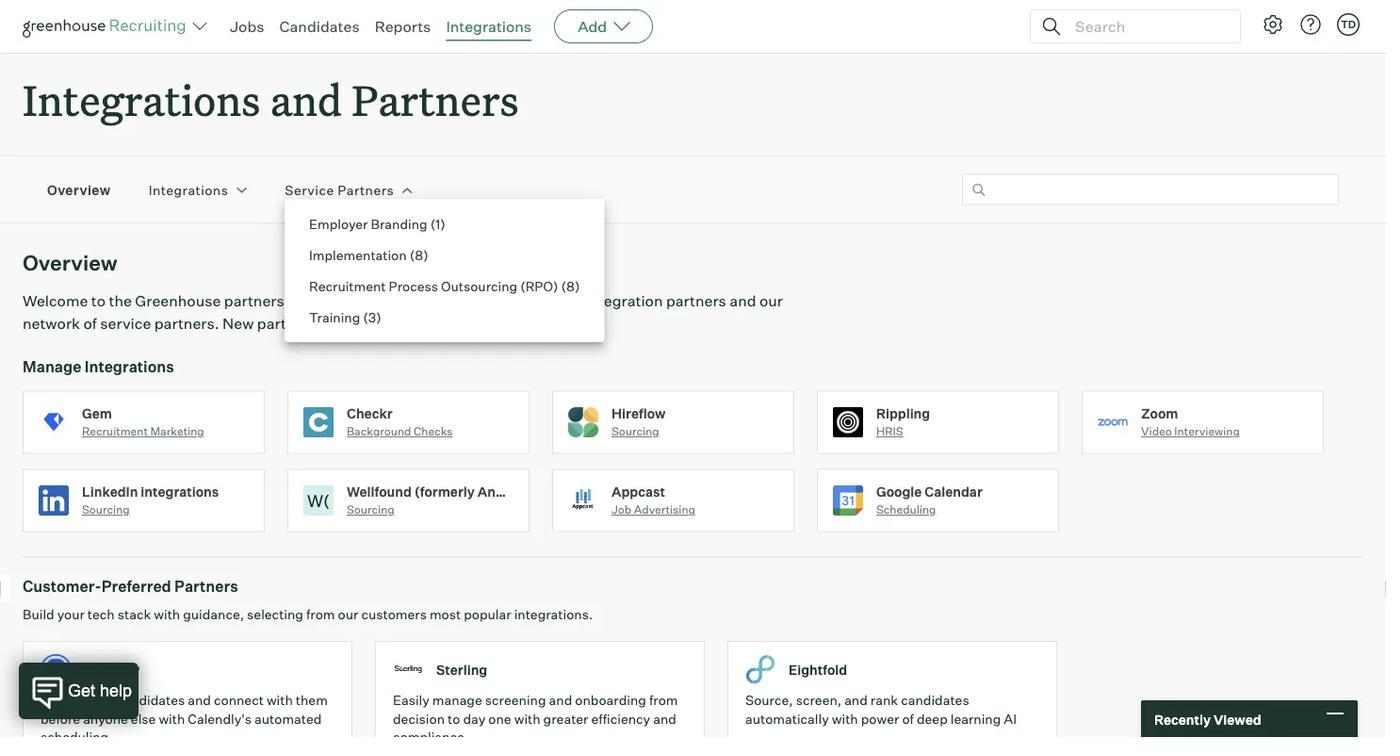 Task type: locate. For each thing, give the bounding box(es) containing it.
2 vertical spatial partners
[[175, 577, 238, 596]]

1 vertical spatial integrations link
[[149, 181, 228, 199]]

0 horizontal spatial candidates
[[117, 692, 185, 709]]

linkedin integrations sourcing
[[82, 483, 219, 517]]

recruitment up the training ( 3 )
[[309, 278, 386, 294]]

1 horizontal spatial from
[[650, 692, 678, 709]]

appcast job advertising
[[612, 483, 696, 517]]

0 vertical spatial partners
[[352, 72, 519, 127]]

integrations for the topmost the integrations link
[[446, 17, 532, 36]]

partners
[[667, 292, 727, 310], [257, 314, 318, 333]]

of inside welcome to the greenhouse partnerships page where you can explore our 450+ integration partners and our network of service partners. new partners are just a click away.
[[83, 314, 97, 333]]

and
[[270, 72, 342, 127], [730, 292, 757, 310], [188, 692, 211, 709], [549, 692, 573, 709], [845, 692, 868, 709], [654, 711, 677, 727]]

candidates up deep
[[902, 692, 970, 709]]

candidates up else
[[117, 692, 185, 709]]

1 horizontal spatial recruitment
[[309, 278, 386, 294]]

to down manage
[[448, 711, 460, 727]]

sourcing
[[612, 424, 660, 439], [82, 503, 130, 517], [347, 503, 395, 517]]

1 horizontal spatial 8
[[567, 278, 575, 294]]

1 vertical spatial recruitment
[[82, 424, 148, 439]]

partners right integration
[[667, 292, 727, 310]]

sterling
[[437, 661, 488, 678]]

service partners
[[285, 181, 394, 198]]

2 horizontal spatial our
[[760, 292, 783, 310]]

away.
[[424, 314, 464, 333]]

partners up guidance,
[[175, 577, 238, 596]]

(rpo)
[[521, 278, 559, 294]]

else
[[131, 711, 156, 727]]

to left the
[[91, 292, 106, 310]]

process
[[389, 278, 438, 294]]

partners.
[[154, 314, 219, 333]]

0 horizontal spatial sourcing
[[82, 503, 130, 517]]

(
[[431, 215, 436, 232], [410, 247, 415, 263], [561, 278, 567, 294], [363, 309, 368, 325]]

menu
[[285, 199, 605, 342]]

a
[[376, 314, 384, 333]]

0 horizontal spatial integrations link
[[149, 181, 228, 199]]

from
[[306, 606, 335, 623], [650, 692, 678, 709]]

1 horizontal spatial of
[[903, 711, 914, 727]]

service partners link
[[285, 181, 394, 199]]

0 vertical spatial partners
[[667, 292, 727, 310]]

anyone
[[83, 711, 128, 727]]

integrations
[[141, 483, 219, 500]]

partners up employer branding ( 1 )
[[338, 181, 394, 198]]

training ( 3 )
[[309, 309, 382, 325]]

configure image
[[1262, 13, 1285, 36]]

gem
[[82, 405, 112, 422]]

0 horizontal spatial of
[[83, 314, 97, 333]]

deep
[[917, 711, 948, 727]]

partners for integrations and partners
[[352, 72, 519, 127]]

impress
[[41, 692, 90, 709]]

partners inside "link"
[[338, 181, 394, 198]]

8 up process
[[415, 247, 423, 263]]

and inside welcome to the greenhouse partnerships page where you can explore our 450+ integration partners and our network of service partners. new partners are just a click away.
[[730, 292, 757, 310]]

from up efficiency
[[650, 692, 678, 709]]

click
[[388, 314, 420, 333]]

0 vertical spatial 8
[[415, 247, 423, 263]]

calendly
[[84, 661, 140, 678]]

8
[[415, 247, 423, 263], [567, 278, 575, 294]]

screening
[[485, 692, 546, 709]]

0 horizontal spatial recruitment
[[82, 424, 148, 439]]

integration
[[586, 292, 663, 310]]

manage
[[433, 692, 483, 709]]

power
[[861, 711, 900, 727]]

to
[[91, 292, 106, 310], [448, 711, 460, 727]]

checkr
[[347, 405, 393, 422]]

of left the service
[[83, 314, 97, 333]]

viewed
[[1214, 711, 1262, 728]]

0 vertical spatial integrations link
[[446, 17, 532, 36]]

most
[[430, 606, 461, 623]]

welcome to the greenhouse partnerships page where you can explore our 450+ integration partners and our network of service partners. new partners are just a click away.
[[23, 292, 783, 333]]

1 vertical spatial partners
[[257, 314, 318, 333]]

our
[[516, 292, 540, 310], [760, 292, 783, 310], [338, 606, 359, 623]]

td button
[[1338, 13, 1361, 36]]

recruitment down gem
[[82, 424, 148, 439]]

just
[[347, 314, 373, 333]]

sourcing down linkedin
[[82, 503, 130, 517]]

partners down reports link
[[352, 72, 519, 127]]

1 candidates from the left
[[117, 692, 185, 709]]

0 horizontal spatial 8
[[415, 247, 423, 263]]

0 vertical spatial of
[[83, 314, 97, 333]]

recently
[[1155, 711, 1212, 728]]

None text field
[[963, 174, 1340, 205]]

2 horizontal spatial sourcing
[[612, 424, 660, 439]]

with up automated
[[267, 692, 293, 709]]

with
[[154, 606, 180, 623], [267, 692, 293, 709], [159, 711, 185, 727], [514, 711, 541, 727], [832, 711, 859, 727]]

zoom video interviewing
[[1142, 405, 1241, 439]]

) right branding
[[441, 215, 446, 232]]

greater
[[544, 711, 589, 727]]

3
[[368, 309, 376, 325]]

sourcing down hireflow
[[612, 424, 660, 439]]

add button
[[555, 9, 654, 43]]

training
[[309, 309, 360, 325]]

1 horizontal spatial candidates
[[902, 692, 970, 709]]

are
[[321, 314, 343, 333]]

of left deep
[[903, 711, 914, 727]]

scheduling
[[877, 503, 937, 517]]

1 vertical spatial partners
[[338, 181, 394, 198]]

1 vertical spatial of
[[903, 711, 914, 727]]

2 candidates from the left
[[902, 692, 970, 709]]

0 vertical spatial to
[[91, 292, 106, 310]]

partners
[[352, 72, 519, 127], [338, 181, 394, 198], [175, 577, 238, 596]]

talent)
[[543, 483, 589, 500]]

0 vertical spatial overview
[[47, 181, 111, 198]]

with right stack
[[154, 606, 180, 623]]

sourcing inside hireflow sourcing
[[612, 424, 660, 439]]

branding
[[371, 215, 428, 232]]

0 horizontal spatial to
[[91, 292, 106, 310]]

integrations.
[[514, 606, 593, 623]]

integrations and partners
[[23, 72, 519, 127]]

popular
[[464, 606, 512, 623]]

0 vertical spatial recruitment
[[309, 278, 386, 294]]

day
[[463, 711, 486, 727]]

partners down partnerships
[[257, 314, 318, 333]]

with down screening
[[514, 711, 541, 727]]

integrations
[[446, 17, 532, 36], [23, 72, 261, 127], [149, 181, 228, 198], [85, 357, 174, 376]]

ai
[[1004, 711, 1017, 727]]

recruitment inside gem recruitment marketing
[[82, 424, 148, 439]]

8 right (rpo)
[[567, 278, 575, 294]]

1 horizontal spatial partners
[[667, 292, 727, 310]]

manage
[[23, 357, 81, 376]]

and inside impress top candidates and connect with them before anyone else with calendly's automated scheduling.
[[188, 692, 211, 709]]

advertising
[[634, 503, 696, 517]]

overview
[[47, 181, 111, 198], [23, 250, 118, 276]]

partners for customer-preferred partners
[[175, 577, 238, 596]]

onboarding
[[575, 692, 647, 709]]

interviewing
[[1175, 424, 1241, 439]]

1 horizontal spatial to
[[448, 711, 460, 727]]

candidates
[[117, 692, 185, 709], [902, 692, 970, 709]]

rippling
[[877, 405, 931, 422]]

0 horizontal spatial partners
[[257, 314, 318, 333]]

before
[[41, 711, 80, 727]]

with inside easily manage screening and onboarding from decision to day one with greater efficiency and compliance.
[[514, 711, 541, 727]]

from right selecting
[[306, 606, 335, 623]]

sourcing down 'wellfound'
[[347, 503, 395, 517]]

where
[[356, 292, 399, 310]]

) right just
[[376, 309, 382, 325]]

outsourcing
[[441, 278, 518, 294]]

with down screen,
[[832, 711, 859, 727]]

preferred
[[102, 577, 171, 596]]

scheduling.
[[41, 729, 113, 738]]

customer-preferred partners
[[23, 577, 238, 596]]

1 horizontal spatial integrations link
[[446, 17, 532, 36]]

integrations for bottom the integrations link
[[149, 181, 228, 198]]

( right (rpo)
[[561, 278, 567, 294]]

linkedin
[[82, 483, 138, 500]]

and inside 'source, screen, and rank candidates automatically with power of deep learning ai'
[[845, 692, 868, 709]]

customers
[[361, 606, 427, 623]]

integrations link
[[446, 17, 532, 36], [149, 181, 228, 199]]

1 vertical spatial to
[[448, 711, 460, 727]]

1 vertical spatial from
[[650, 692, 678, 709]]

implementation ( 8 )
[[309, 247, 429, 263]]

1 horizontal spatial sourcing
[[347, 503, 395, 517]]

0 horizontal spatial from
[[306, 606, 335, 623]]

impress top candidates and connect with them before anyone else with calendly's automated scheduling.
[[41, 692, 328, 738]]



Task type: vqa. For each thing, say whether or not it's contained in the screenshot.


Task type: describe. For each thing, give the bounding box(es) containing it.
checkr background checks
[[347, 405, 453, 439]]

sourcing inside linkedin integrations sourcing
[[82, 503, 130, 517]]

) right (rpo)
[[575, 278, 580, 294]]

integrations for integrations and partners
[[23, 72, 261, 127]]

checks
[[414, 424, 453, 439]]

with right else
[[159, 711, 185, 727]]

hireflow sourcing
[[612, 405, 666, 439]]

0 vertical spatial from
[[306, 606, 335, 623]]

build
[[23, 606, 54, 623]]

selecting
[[247, 606, 304, 623]]

hireflow
[[612, 405, 666, 422]]

easily manage screening and onboarding from decision to day one with greater efficiency and compliance.
[[393, 692, 678, 738]]

source, screen, and rank candidates automatically with power of deep learning ai
[[746, 692, 1017, 727]]

screen,
[[796, 692, 842, 709]]

( up process
[[410, 247, 415, 263]]

hris
[[877, 424, 904, 439]]

of inside 'source, screen, and rank candidates automatically with power of deep learning ai'
[[903, 711, 914, 727]]

( left a
[[363, 309, 368, 325]]

decision
[[393, 711, 445, 727]]

(formerly
[[415, 483, 475, 500]]

you
[[403, 292, 428, 310]]

calendly's
[[188, 711, 252, 727]]

Search text field
[[1071, 13, 1224, 40]]

jobs
[[230, 17, 264, 36]]

connect
[[214, 692, 264, 709]]

jobs link
[[230, 17, 264, 36]]

rank
[[871, 692, 899, 709]]

efficiency
[[592, 711, 651, 727]]

1 vertical spatial overview
[[23, 250, 118, 276]]

stack
[[118, 606, 151, 623]]

network
[[23, 314, 80, 333]]

angellist
[[478, 483, 540, 500]]

to inside easily manage screening and onboarding from decision to day one with greater efficiency and compliance.
[[448, 711, 460, 727]]

recently viewed
[[1155, 711, 1262, 728]]

reports link
[[375, 17, 431, 36]]

explore
[[460, 292, 513, 310]]

( right branding
[[431, 215, 436, 232]]

greenhouse recruiting image
[[23, 15, 192, 38]]

with inside 'source, screen, and rank candidates automatically with power of deep learning ai'
[[832, 711, 859, 727]]

w(
[[307, 490, 330, 511]]

can
[[432, 292, 457, 310]]

zoom
[[1142, 405, 1179, 422]]

overview link
[[47, 181, 111, 199]]

google calendar scheduling
[[877, 483, 983, 517]]

1 horizontal spatial our
[[516, 292, 540, 310]]

manage integrations
[[23, 357, 174, 376]]

employer branding ( 1 )
[[309, 215, 446, 232]]

service
[[100, 314, 151, 333]]

welcome
[[23, 292, 88, 310]]

your
[[57, 606, 85, 623]]

partnerships
[[224, 292, 314, 310]]

tech
[[88, 606, 115, 623]]

calendar
[[925, 483, 983, 500]]

candidates inside impress top candidates and connect with them before anyone else with calendly's automated scheduling.
[[117, 692, 185, 709]]

0 horizontal spatial our
[[338, 606, 359, 623]]

employer
[[309, 215, 368, 232]]

page
[[318, 292, 353, 310]]

add
[[578, 17, 607, 36]]

google
[[877, 483, 922, 500]]

video
[[1142, 424, 1173, 439]]

learning
[[951, 711, 1002, 727]]

candidates inside 'source, screen, and rank candidates automatically with power of deep learning ai'
[[902, 692, 970, 709]]

rippling hris
[[877, 405, 931, 439]]

wellfound
[[347, 483, 412, 500]]

guidance,
[[183, 606, 244, 623]]

marketing
[[150, 424, 204, 439]]

recruitment process outsourcing (rpo) ( 8 )
[[309, 278, 580, 294]]

build your tech stack with guidance, selecting from our customers most popular integrations.
[[23, 606, 593, 623]]

compliance.
[[393, 729, 469, 738]]

appcast
[[612, 483, 666, 500]]

from inside easily manage screening and onboarding from decision to day one with greater efficiency and compliance.
[[650, 692, 678, 709]]

source,
[[746, 692, 794, 709]]

one
[[489, 711, 512, 727]]

automatically
[[746, 711, 829, 727]]

sourcing inside the wellfound (formerly angellist talent) sourcing
[[347, 503, 395, 517]]

) up process
[[423, 247, 429, 263]]

reports
[[375, 17, 431, 36]]

top
[[93, 692, 114, 709]]

td button
[[1334, 9, 1364, 40]]

1
[[436, 215, 441, 232]]

menu containing employer branding
[[285, 199, 605, 342]]

1 vertical spatial 8
[[567, 278, 575, 294]]

service
[[285, 181, 334, 198]]

them
[[296, 692, 328, 709]]

automated
[[255, 711, 322, 727]]

background
[[347, 424, 412, 439]]

450+
[[543, 292, 582, 310]]

easily
[[393, 692, 430, 709]]

job
[[612, 503, 632, 517]]

to inside welcome to the greenhouse partnerships page where you can explore our 450+ integration partners and our network of service partners. new partners are just a click away.
[[91, 292, 106, 310]]

eightfold
[[789, 661, 848, 678]]

candidates link
[[280, 17, 360, 36]]



